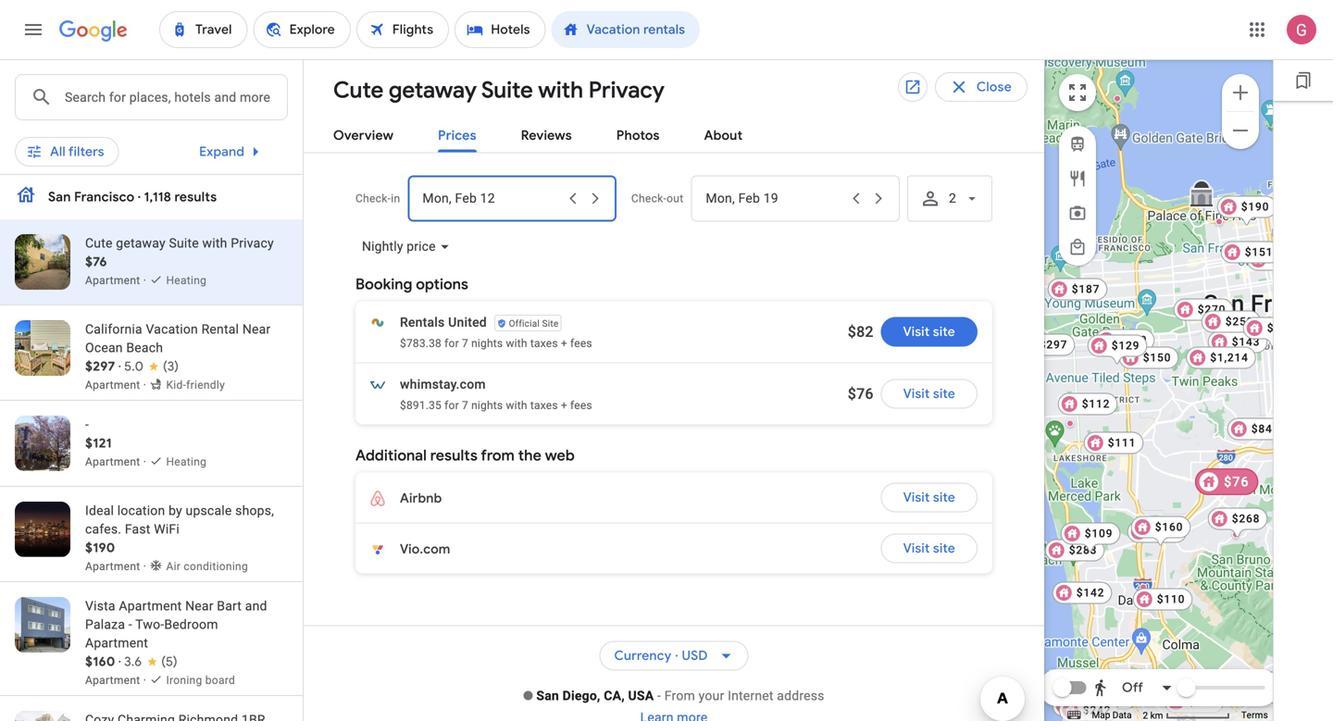 Task type: locate. For each thing, give the bounding box(es) containing it.
by inside 'popup button'
[[855, 138, 871, 155]]

visit site
[[904, 324, 956, 340], [904, 386, 956, 402], [904, 489, 956, 506], [904, 540, 956, 557]]

for down "whimstay.com"
[[445, 399, 459, 412]]

5 out of 5 stars from 3 reviews image
[[124, 357, 179, 376]]

0 vertical spatial apartment
[[119, 599, 182, 614]]

1 horizontal spatial $121
[[1268, 322, 1296, 335]]

filters inside form
[[68, 138, 104, 155]]

1 vertical spatial privacy
[[231, 236, 274, 251]]

0 vertical spatial $297
[[1040, 339, 1068, 351]]

cute inside cute getaway suite with privacy $76
[[85, 236, 113, 251]]

suite for cute getaway suite with privacy
[[481, 76, 533, 105]]

$228 link
[[1165, 691, 1225, 714]]

2 button
[[908, 176, 993, 222]]

0 horizontal spatial $297
[[85, 358, 115, 375]]

internet
[[728, 689, 774, 704]]

1 vertical spatial getaway
[[116, 236, 166, 251]]

$76 up $268
[[1224, 474, 1250, 490]]

apartment · down 3.6
[[85, 674, 150, 687]]

ideal location by upscale shops, cafes. fast wifi $190
[[85, 503, 274, 556]]

2 apartment · from the top
[[85, 379, 150, 392]]

$121 right $134
[[1268, 322, 1296, 335]]

0 horizontal spatial near
[[185, 599, 214, 614]]

1 vertical spatial $76
[[848, 385, 874, 403]]

1 vertical spatial $160
[[85, 654, 115, 670]]

0 vertical spatial check-in text field
[[415, 73, 525, 116]]

0 horizontal spatial $121
[[85, 435, 112, 451]]

privacy
[[589, 76, 665, 105], [231, 236, 274, 251]]

0 horizontal spatial $190
[[85, 540, 115, 556]]

san for san francisco · 1,118 results
[[48, 189, 71, 206]]

cute up overview
[[333, 76, 384, 105]]

nightly price button
[[347, 224, 466, 269]]

nights
[[472, 337, 503, 350], [472, 399, 503, 412]]

0 vertical spatial $160
[[1156, 521, 1184, 534]]

0 horizontal spatial $160
[[85, 654, 115, 670]]

2 heating from the top
[[166, 456, 207, 469]]

pet friendly beautiful 2br condo overlooking san francisco bay image
[[1267, 196, 1274, 203]]

0 vertical spatial $76
[[85, 254, 107, 270]]

bart
[[217, 599, 242, 614]]

check-in text field up prices
[[415, 73, 525, 116]]

1 horizontal spatial $76
[[848, 385, 874, 403]]

tab list
[[304, 113, 1045, 153]]

1 apartment · from the top
[[85, 274, 150, 287]]

$783.38 for 7 nights with taxes + fees
[[400, 337, 593, 350]]

$134 link
[[1213, 326, 1273, 349]]

check-in text field down rating
[[423, 176, 561, 221]]

2 7 from the top
[[462, 399, 469, 412]]

1 vertical spatial $297
[[85, 358, 115, 375]]

wifi
[[154, 522, 180, 537]]

$495
[[1271, 253, 1300, 266]]

kid-
[[166, 379, 186, 392]]

apartment down palaza at the left
[[85, 636, 148, 651]]

sort by button
[[795, 132, 902, 161]]

vacation
[[146, 322, 198, 337]]

bedroom
[[164, 617, 218, 633]]

ca,
[[604, 689, 625, 704]]

sort by
[[826, 138, 871, 155]]

san for san diego, ca, usa - from your internet address
[[537, 689, 559, 704]]

results left from
[[430, 446, 478, 465]]

0 vertical spatial for
[[445, 337, 459, 350]]

$82
[[848, 323, 874, 341]]

4 visit site from the top
[[904, 540, 956, 557]]

0 vertical spatial results
[[175, 189, 217, 206]]

rental
[[202, 322, 239, 337]]

2 horizontal spatial $76
[[1224, 474, 1250, 490]]

private 3br/2ba/hot tub/pet friendly next to ocean beach image
[[1067, 420, 1074, 427]]

$270
[[1198, 303, 1226, 316]]

$842
[[1252, 423, 1280, 436]]

$495 link
[[1247, 249, 1307, 271]]

1 vertical spatial +
[[561, 399, 568, 412]]

1 vertical spatial $121
[[85, 435, 112, 451]]

suite up rating
[[481, 76, 533, 105]]

zoom in map image
[[1230, 81, 1252, 103]]

$160 left 3.6
[[85, 654, 115, 670]]

+ up web
[[561, 399, 568, 412]]

luxostays | ! modern 3b #king bed #sfo#family image
[[1204, 702, 1211, 710]]

cute for cute getaway suite with privacy
[[333, 76, 384, 105]]

1 all from the top
[[50, 138, 66, 155]]

2 horizontal spatial -
[[658, 689, 661, 704]]

getaway for cute getaway suite with privacy
[[389, 76, 477, 105]]

near up bedroom
[[185, 599, 214, 614]]

0 vertical spatial heating
[[166, 274, 207, 287]]

1 fees from the top
[[571, 337, 593, 350]]

tab panel containing booking options
[[6, 153, 1045, 721]]

$450
[[1119, 334, 1148, 347]]

site
[[933, 324, 956, 340], [933, 386, 956, 402], [933, 489, 956, 506], [933, 540, 956, 557]]

2 taxes from the top
[[531, 399, 558, 412]]

5.0
[[124, 358, 144, 375]]

2 vertical spatial -
[[658, 689, 661, 704]]

petite auberge - queen room, $325 image
[[1272, 222, 1332, 253]]

$121
[[1268, 322, 1296, 335], [85, 435, 112, 451]]

$190 up $151
[[1242, 201, 1270, 213]]

· inside vista apartment near bart and palaza - two-bedroom apartment $160 ·
[[118, 654, 121, 671]]

1 vertical spatial for
[[445, 399, 459, 412]]

terms
[[1242, 710, 1269, 721]]

heating for getaway
[[166, 274, 207, 287]]

2 check- from the left
[[632, 192, 667, 205]]

heating up upscale
[[166, 456, 207, 469]]

$242 link
[[1059, 700, 1119, 721]]

check- down photos
[[632, 192, 667, 205]]

apartment · for getaway
[[85, 274, 150, 287]]

1 horizontal spatial by
[[855, 138, 871, 155]]

cute down francisco · 1,118 at the left top of the page
[[85, 236, 113, 251]]

Check-out text field
[[595, 73, 708, 116]]

apartment up two-
[[119, 599, 182, 614]]

suite inside heading
[[481, 76, 533, 105]]

1 taxes from the top
[[531, 337, 558, 350]]

for
[[445, 337, 459, 350], [445, 399, 459, 412]]

$662
[[1077, 700, 1105, 713]]

1 vertical spatial $190
[[85, 540, 115, 556]]

privacy inside cute getaway suite with privacy $76
[[231, 236, 274, 251]]

conditioning
[[184, 560, 248, 573]]

$190 down cafes.
[[85, 540, 115, 556]]

property type
[[278, 138, 363, 155]]

0 vertical spatial taxes
[[531, 337, 558, 350]]

tab list containing overview
[[304, 113, 1045, 153]]

suite
[[481, 76, 533, 105], [169, 236, 199, 251]]

price button
[[144, 132, 239, 161]]

$297 down ocean
[[85, 358, 115, 375]]

tab panel
[[6, 153, 1045, 721]]

inviting & modern - garage/kitchen/family friendly - 3b/2ba - 12 min sf/o image
[[1175, 593, 1183, 601]]

2 · from the top
[[118, 654, 121, 671]]

1 vertical spatial near
[[185, 599, 214, 614]]

0 horizontal spatial by
[[169, 503, 182, 519]]

1 filters from the top
[[68, 138, 104, 155]]

$111
[[1108, 437, 1137, 450]]

$142 link
[[1053, 582, 1113, 604]]

filters
[[68, 138, 104, 155], [68, 144, 104, 160]]

1 vertical spatial fees
[[571, 399, 593, 412]]

nightly
[[362, 239, 403, 254]]

$76 down francisco · 1,118 at the left top of the page
[[85, 254, 107, 270]]

official
[[509, 318, 540, 329]]

7 down "whimstay.com"
[[462, 399, 469, 412]]

- inside vista apartment near bart and palaza - two-bedroom apartment $160 ·
[[129, 617, 132, 633]]

1 horizontal spatial $190
[[1242, 201, 1270, 213]]

$111 link
[[1084, 432, 1144, 454]]

0 vertical spatial cute
[[333, 76, 384, 105]]

$228
[[1189, 696, 1217, 709]]

1 horizontal spatial suite
[[481, 76, 533, 105]]

$121 up ideal at bottom
[[85, 435, 112, 451]]

$129
[[1112, 339, 1140, 352]]

taxes up the
[[531, 399, 558, 412]]

7 inside whimstay.com $891.35 for 7 nights with taxes + fees
[[462, 399, 469, 412]]

1 check- from the left
[[356, 192, 391, 205]]

check-out
[[632, 192, 684, 205]]

2 visit site button from the top
[[881, 379, 978, 409]]

0 horizontal spatial cute
[[85, 236, 113, 251]]

0 vertical spatial san
[[48, 189, 71, 206]]

0 vertical spatial suite
[[481, 76, 533, 105]]

san inside heading
[[48, 189, 71, 206]]

with inside heading
[[538, 76, 584, 105]]

0 vertical spatial by
[[855, 138, 871, 155]]

ocean
[[85, 340, 123, 356]]

getaway inside cute getaway suite with privacy $76
[[116, 236, 166, 251]]

0 vertical spatial ·
[[118, 358, 121, 375]]

1 vertical spatial taxes
[[531, 399, 558, 412]]

2 fees from the top
[[571, 399, 593, 412]]

1 vertical spatial 7
[[462, 399, 469, 412]]

getaway up prices
[[389, 76, 477, 105]]

1 horizontal spatial near
[[242, 322, 271, 337]]

$1,214 link
[[1187, 347, 1257, 369]]

visit site button
[[881, 317, 978, 347], [881, 379, 978, 409], [881, 483, 978, 513], [881, 534, 978, 564]]

taxes inside whimstay.com $891.35 for 7 nights with taxes + fees
[[531, 399, 558, 412]]

3 site from the top
[[933, 489, 956, 506]]

$190
[[1242, 201, 1270, 213], [85, 540, 115, 556]]

check- for out
[[632, 192, 667, 205]]

- inside - $121
[[85, 417, 89, 433]]

$283
[[1069, 544, 1098, 557]]

near right rental
[[242, 322, 271, 337]]

$297 down $187 'link'
[[1040, 339, 1068, 351]]

1 horizontal spatial check-
[[632, 192, 667, 205]]

from
[[481, 446, 515, 465]]

apartment · down - $121
[[85, 456, 150, 469]]

$76 down $82
[[848, 385, 874, 403]]

0 horizontal spatial privacy
[[231, 236, 274, 251]]

guest
[[434, 138, 471, 155]]

suite inside cute getaway suite with privacy $76
[[169, 236, 199, 251]]

$160 left house-canyon dr icon at right bottom
[[1156, 521, 1184, 534]]

privacy inside heading
[[589, 76, 665, 105]]

1 vertical spatial ·
[[118, 654, 121, 671]]

cute inside cute getaway suite with privacy heading
[[333, 76, 384, 105]]

getaway inside heading
[[389, 76, 477, 105]]

address
[[777, 689, 825, 704]]

rentals
[[400, 315, 445, 330]]

amenities
[[694, 138, 756, 155]]

1 vertical spatial san
[[537, 689, 559, 704]]

getaway
[[389, 76, 477, 105], [116, 236, 166, 251]]

apartment · for $121
[[85, 456, 150, 469]]

1 vertical spatial suite
[[169, 236, 199, 251]]

0 horizontal spatial check-
[[356, 192, 391, 205]]

house-canyon dr image
[[1233, 531, 1240, 539]]

by inside ideal location by upscale shops, cafes. fast wifi $190
[[169, 503, 182, 519]]

nights down united
[[472, 337, 503, 350]]

with up the
[[506, 399, 528, 412]]

all inside the filters form
[[50, 138, 66, 155]]

2 nights from the top
[[472, 399, 503, 412]]

0 vertical spatial privacy
[[589, 76, 665, 105]]

near inside vista apartment near bart and palaza - two-bedroom apartment $160 ·
[[185, 599, 214, 614]]

1 horizontal spatial $297
[[1040, 339, 1068, 351]]

rentals united
[[400, 315, 487, 330]]

$76 inside cute getaway suite with privacy $76
[[85, 254, 107, 270]]

heating for $121
[[166, 456, 207, 469]]

apartment · for location
[[85, 560, 150, 573]]

+ up whimstay.com $891.35 for 7 nights with taxes + fees
[[561, 337, 568, 350]]

0 vertical spatial $121
[[1268, 322, 1296, 335]]

2 vertical spatial $76
[[1224, 474, 1250, 490]]

all
[[50, 138, 66, 155], [50, 144, 66, 160]]

all for all filters
[[50, 144, 66, 160]]

newly built luxury home 1 mile from sf image
[[1140, 584, 1148, 591]]

7 down united
[[462, 337, 469, 350]]

0 vertical spatial near
[[242, 322, 271, 337]]

$143 link
[[1208, 331, 1268, 353]]

nights down "whimstay.com"
[[472, 399, 503, 412]]

results inside heading
[[175, 189, 217, 206]]

2 visit site from the top
[[904, 386, 956, 402]]

0 horizontal spatial -
[[85, 417, 89, 433]]

$190 inside $190 link
[[1242, 201, 1270, 213]]

0 horizontal spatial getaway
[[116, 236, 166, 251]]

1 horizontal spatial cute
[[333, 76, 384, 105]]

1 vertical spatial heating
[[166, 456, 207, 469]]

· left 3.6
[[118, 654, 121, 671]]

3 visit site button from the top
[[881, 483, 978, 513]]

0 vertical spatial +
[[561, 337, 568, 350]]

$190 link
[[1218, 196, 1277, 227]]

visit
[[904, 324, 930, 340], [904, 386, 930, 402], [904, 489, 930, 506], [904, 540, 930, 557]]

main menu image
[[22, 19, 44, 41]]

check- up the nightly
[[356, 192, 391, 205]]

with up reviews
[[538, 76, 584, 105]]

0 vertical spatial $190
[[1242, 201, 1270, 213]]

haight ashbury painted lady studio image
[[1203, 312, 1210, 319]]

1 horizontal spatial san
[[537, 689, 559, 704]]

1 horizontal spatial privacy
[[589, 76, 665, 105]]

heating down cute getaway suite with privacy $76
[[166, 274, 207, 287]]

all filters button
[[15, 130, 119, 174]]

1 vertical spatial results
[[430, 446, 478, 465]]

1 vertical spatial -
[[129, 617, 132, 633]]

with up rental
[[202, 236, 227, 251]]

high ceiling modern design studio, $101 image
[[1265, 682, 1325, 714]]

near
[[242, 322, 271, 337], [185, 599, 214, 614]]

$204
[[1152, 526, 1180, 539]]

with inside cute getaway suite with privacy $76
[[202, 236, 227, 251]]

1 heating from the top
[[166, 274, 207, 287]]

san
[[48, 189, 71, 206], [537, 689, 559, 704]]

0 vertical spatial nights
[[472, 337, 503, 350]]

0 vertical spatial fees
[[571, 337, 593, 350]]

rooms button
[[550, 132, 655, 161]]

(5)
[[161, 654, 178, 671]]

the
[[518, 446, 542, 465]]

california vacation rental near ocean beach $297 ·
[[85, 322, 271, 375]]

4 apartment · from the top
[[85, 560, 150, 573]]

4 site from the top
[[933, 540, 956, 557]]

1 horizontal spatial results
[[430, 446, 478, 465]]

2 filters from the top
[[68, 144, 104, 160]]

$662 link
[[1053, 695, 1113, 717]]

fees inside whimstay.com $891.35 for 7 nights with taxes + fees
[[571, 399, 593, 412]]

suite down 'san francisco · 1,118 results' heading
[[169, 236, 199, 251]]

san left the diego,
[[537, 689, 559, 704]]

taxes down site
[[531, 337, 558, 350]]

1 vertical spatial cute
[[85, 236, 113, 251]]

filters for all filters
[[68, 144, 104, 160]]

· left 5.0
[[118, 358, 121, 375]]

by up wifi
[[169, 503, 182, 519]]

privacy for cute getaway suite with privacy
[[589, 76, 665, 105]]

2 for from the top
[[445, 399, 459, 412]]

1 vertical spatial nights
[[472, 399, 503, 412]]

1 horizontal spatial getaway
[[389, 76, 477, 105]]

by right the sort
[[855, 138, 871, 155]]

$270 link
[[1174, 299, 1234, 321]]

close
[[977, 79, 1012, 95]]

0 horizontal spatial san
[[48, 189, 71, 206]]

currency
[[614, 648, 672, 665]]

4 visit site button from the top
[[881, 534, 978, 564]]

1 horizontal spatial -
[[129, 617, 132, 633]]

apartment · up california
[[85, 274, 150, 287]]

results down price
[[175, 189, 217, 206]]

getaway down san francisco · 1,118 results
[[116, 236, 166, 251]]

2 all from the top
[[50, 144, 66, 160]]

upscale
[[186, 503, 232, 519]]

4 visit from the top
[[904, 540, 930, 557]]

fast
[[125, 522, 151, 537]]

friendly
[[186, 379, 225, 392]]

filters form
[[15, 59, 902, 187]]

3 visit from the top
[[904, 489, 930, 506]]

privacy up photos
[[589, 76, 665, 105]]

1 vertical spatial apartment
[[85, 636, 148, 651]]

for down rentals united
[[445, 337, 459, 350]]

0 vertical spatial 7
[[462, 337, 469, 350]]

$76
[[85, 254, 107, 270], [848, 385, 874, 403], [1224, 474, 1250, 490]]

terms link
[[1242, 710, 1269, 721]]

$187
[[1072, 283, 1100, 296]]

0 vertical spatial -
[[85, 417, 89, 433]]

2 + from the top
[[561, 399, 568, 412]]

privacy up rental
[[231, 236, 274, 251]]

0 horizontal spatial $76
[[85, 254, 107, 270]]

apartment · down cafes.
[[85, 560, 150, 573]]

- right usa
[[658, 689, 661, 704]]

sort
[[826, 138, 852, 155]]

san down all filters button
[[48, 189, 71, 206]]

0 vertical spatial getaway
[[389, 76, 477, 105]]

- down ocean
[[85, 417, 89, 433]]

Check-out text field
[[706, 176, 845, 221]]

united
[[448, 315, 487, 330]]

- left two-
[[129, 617, 132, 633]]

0 horizontal spatial results
[[175, 189, 217, 206]]

5 apartment · from the top
[[85, 674, 150, 687]]

3 apartment · from the top
[[85, 456, 150, 469]]

2 site from the top
[[933, 386, 956, 402]]

1 · from the top
[[118, 358, 121, 375]]

apartment · down 5.0
[[85, 379, 150, 392]]

1 vertical spatial by
[[169, 503, 182, 519]]

Check-in text field
[[415, 73, 525, 116], [423, 176, 561, 221]]

0 horizontal spatial suite
[[169, 236, 199, 251]]



Task type: vqa. For each thing, say whether or not it's contained in the screenshot.
'San' associated with San Diego, CA, USA - From your Internet address
yes



Task type: describe. For each thing, give the bounding box(es) containing it.
1 vertical spatial check-in text field
[[423, 176, 561, 221]]

1 visit site button from the top
[[881, 317, 978, 347]]

3.6 out of 5 stars from 5 reviews image
[[124, 653, 178, 671]]

$151 link
[[1221, 241, 1281, 263]]

$204 link
[[1128, 521, 1188, 543]]

nights inside whimstay.com $891.35 for 7 nights with taxes + fees
[[472, 399, 503, 412]]

all filters (1) button
[[15, 132, 137, 161]]

1 nights from the top
[[472, 337, 503, 350]]

your
[[699, 689, 725, 704]]

guest rating
[[434, 138, 511, 155]]

$297 inside 'california vacation rental near ocean beach $297 ·'
[[85, 358, 115, 375]]

$160 link
[[1132, 516, 1191, 548]]

$109 link
[[1061, 523, 1121, 554]]

open in new tab image
[[904, 78, 922, 96]]

Search for places, hotels and more text field
[[64, 75, 287, 119]]

$1,214
[[1211, 351, 1249, 364]]

from
[[665, 689, 696, 704]]

cute for cute getaway suite with privacy $76
[[85, 236, 113, 251]]

$121 link
[[1244, 317, 1303, 349]]

$134
[[1237, 331, 1265, 344]]

$76 link
[[1196, 469, 1259, 495]]

1 visit from the top
[[904, 324, 930, 340]]

francisco · 1,118
[[74, 189, 171, 206]]

+ inside whimstay.com $891.35 for 7 nights with taxes + fees
[[561, 399, 568, 412]]

$110
[[1157, 593, 1186, 606]]

$160 inside vista apartment near bart and palaza - two-bedroom apartment $160 ·
[[85, 654, 115, 670]]

near inside 'california vacation rental near ocean beach $297 ·'
[[242, 322, 271, 337]]

san francisco · 1,118 results
[[48, 189, 217, 206]]

- inside tab panel
[[658, 689, 661, 704]]

2 visit from the top
[[904, 386, 930, 402]]

lombard  cow hollow modern & chic condo-walk score 98 image
[[1216, 218, 1223, 226]]

cute getaway suite with privacy heading
[[319, 74, 665, 106]]

for inside whimstay.com $891.35 for 7 nights with taxes + fees
[[445, 399, 459, 412]]

with inside whimstay.com $891.35 for 7 nights with taxes + fees
[[506, 399, 528, 412]]

cute getaway suite with privacy
[[333, 76, 665, 105]]

map region
[[1045, 59, 1274, 721]]

$187 link
[[1048, 278, 1108, 301]]

guest rating button
[[402, 132, 542, 161]]

san francisco · 1,118 results heading
[[48, 186, 217, 208]]

price
[[176, 138, 207, 155]]

rating
[[474, 138, 511, 155]]

$150
[[1144, 351, 1172, 364]]

filters for all filters (1)
[[68, 138, 104, 155]]

property
[[278, 138, 332, 155]]

1 visit site from the top
[[904, 324, 956, 340]]

$143
[[1232, 336, 1261, 349]]

3 visit site from the top
[[904, 489, 956, 506]]

$76 inside tab panel
[[848, 385, 874, 403]]

$112
[[1082, 398, 1111, 411]]

in
[[391, 192, 400, 205]]

$142
[[1077, 587, 1105, 600]]

map
[[1092, 710, 1111, 721]]

check- for in
[[356, 192, 391, 205]]

san diego, ca, usa - from your internet address
[[537, 689, 825, 704]]

$169
[[1085, 527, 1113, 540]]

cavallo point - historic king room image
[[1114, 95, 1122, 102]]

$169 link
[[1061, 523, 1121, 554]]

and
[[245, 599, 267, 614]]

$450 link
[[1095, 329, 1155, 351]]

1 7 from the top
[[462, 337, 469, 350]]

with down official
[[506, 337, 528, 350]]

shops,
[[235, 503, 274, 519]]

all for all filters (1)
[[50, 138, 66, 155]]

$783.38
[[400, 337, 442, 350]]

prices
[[438, 127, 477, 144]]

$242
[[1083, 704, 1112, 717]]

about
[[704, 127, 743, 144]]

(1)
[[107, 138, 122, 155]]

web
[[545, 446, 575, 465]]

1 for from the top
[[445, 337, 459, 350]]

close button
[[935, 72, 1028, 102]]

type
[[335, 138, 363, 155]]

rooms
[[581, 138, 623, 155]]

- $121
[[85, 417, 112, 451]]

· inside 'california vacation rental near ocean beach $297 ·'
[[118, 358, 121, 375]]

getaway for cute getaway suite with privacy $76
[[116, 236, 166, 251]]

out
[[667, 192, 684, 205]]

clear image
[[314, 84, 336, 107]]

price
[[407, 239, 436, 254]]

air conditioning
[[166, 560, 248, 573]]

$190 inside ideal location by upscale shops, cafes. fast wifi $190
[[85, 540, 115, 556]]

privacy for cute getaway suite with privacy $76
[[231, 236, 274, 251]]

off button
[[1089, 666, 1179, 710]]

keyboard shortcuts image
[[1068, 711, 1081, 720]]

two-
[[135, 617, 164, 633]]

$297 link
[[1016, 334, 1075, 356]]

view larger map image
[[1067, 82, 1089, 104]]

airbnb
[[400, 490, 442, 507]]

map data
[[1092, 710, 1132, 721]]

site
[[542, 318, 559, 329]]

1 site from the top
[[933, 324, 956, 340]]

$268
[[1232, 513, 1261, 526]]

$129 link
[[1088, 335, 1148, 366]]

official site
[[509, 318, 559, 329]]

ideal
[[85, 503, 114, 519]]

photos
[[617, 127, 660, 144]]

$283 link
[[1045, 539, 1105, 562]]

board
[[205, 674, 235, 687]]

$250
[[1226, 315, 1254, 328]]

suite for cute getaway suite with privacy $76
[[169, 236, 199, 251]]

vista
[[85, 599, 116, 614]]

zoom out map image
[[1230, 119, 1252, 141]]

2
[[949, 191, 957, 206]]

$842 link
[[1228, 418, 1288, 440]]

$297 inside $297 link
[[1040, 339, 1068, 351]]

vista apartment near bart and palaza - two-bedroom apartment $160 ·
[[85, 599, 267, 671]]

$112 link
[[1058, 393, 1118, 415]]

booking
[[356, 275, 413, 294]]

options
[[416, 275, 469, 294]]

overview
[[333, 127, 394, 144]]

1 + from the top
[[561, 337, 568, 350]]

$121 inside 'link'
[[1268, 322, 1296, 335]]

1 horizontal spatial $160
[[1156, 521, 1184, 534]]



